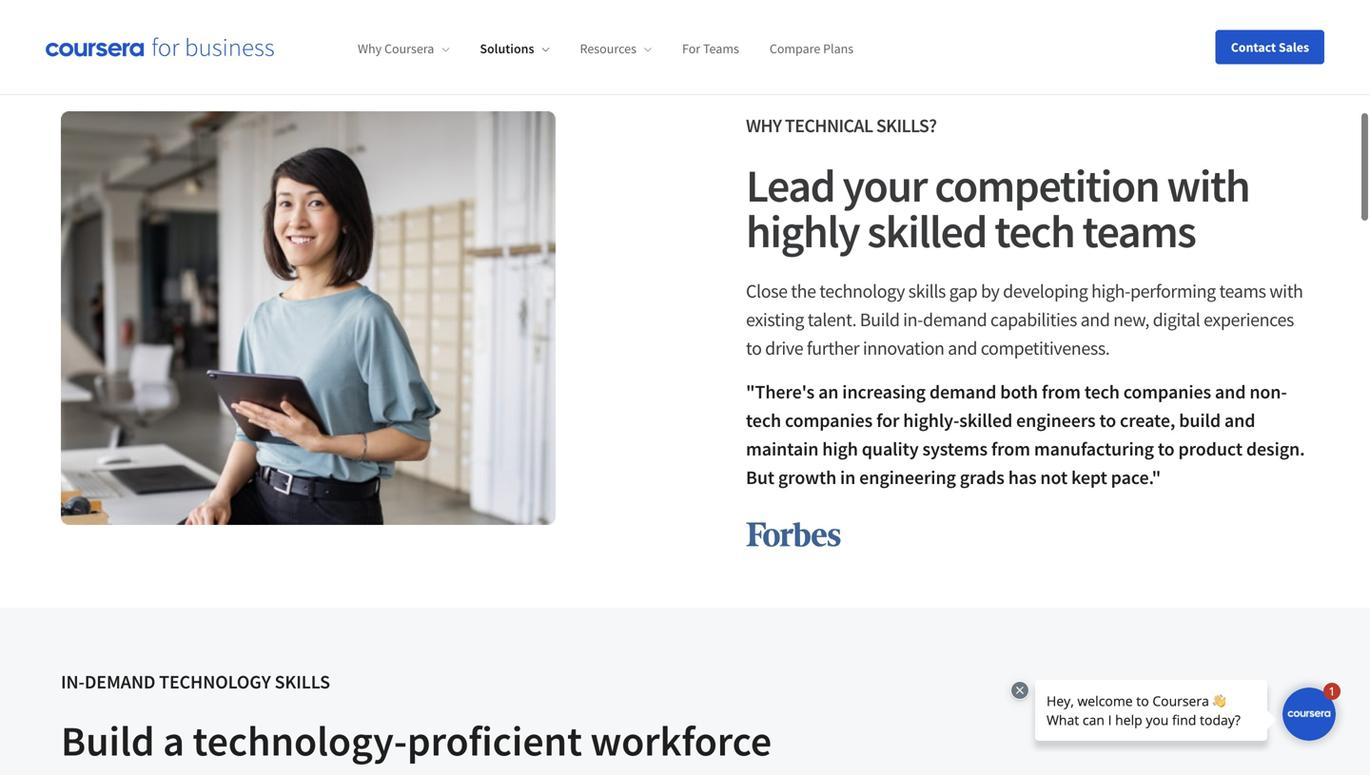 Task type: describe. For each thing, give the bounding box(es) containing it.
growth
[[778, 466, 837, 490]]

kept
[[1072, 466, 1108, 490]]

the
[[791, 279, 816, 303]]

technology-
[[193, 715, 407, 768]]

sales
[[1279, 39, 1310, 56]]

contact sales button
[[1216, 30, 1325, 64]]

competitiveness.
[[981, 336, 1110, 360]]

systems
[[923, 437, 988, 461]]

1 vertical spatial companies
[[785, 409, 873, 433]]

close the technology skills gap by developing high-performing teams with existing talent. build in-demand capabilities and new, digital experiences to drive further innovation and competitiveness.
[[746, 279, 1304, 360]]

and down high-
[[1081, 308, 1110, 332]]

capabilities
[[991, 308, 1077, 332]]

skills
[[275, 671, 330, 695]]

new,
[[1114, 308, 1150, 332]]

tech for skilled
[[995, 203, 1075, 260]]

for
[[877, 409, 900, 433]]

non-
[[1250, 380, 1288, 404]]

highly-
[[904, 409, 960, 433]]

lead your competition with highly skilled tech teams
[[746, 157, 1250, 260]]

skills?
[[876, 114, 937, 138]]

why technical skills?
[[746, 114, 937, 138]]

existing
[[746, 308, 804, 332]]

resources
[[580, 40, 637, 57]]

1 vertical spatial build
[[61, 715, 155, 768]]

demand inside "there's an increasing demand both from tech companies and non- tech companies for highly-skilled engineers to create, build and maintain high quality systems from manufacturing to product design. but growth in engineering grads has not kept pace."
[[930, 380, 997, 404]]

your
[[843, 157, 927, 214]]

skills
[[909, 279, 946, 303]]

and down gap
[[948, 336, 978, 360]]

but
[[746, 466, 775, 490]]

contact sales
[[1231, 39, 1310, 56]]

highly
[[746, 203, 860, 260]]

innovation
[[863, 336, 945, 360]]

to inside close the technology skills gap by developing high-performing teams with existing talent. build in-demand capabilities and new, digital experiences to drive further innovation and competitiveness.
[[746, 336, 762, 360]]

with inside lead your competition with highly skilled tech teams
[[1167, 157, 1250, 214]]

a
[[163, 715, 184, 768]]

engineers
[[1017, 409, 1096, 433]]

experiences
[[1204, 308, 1294, 332]]

developing
[[1003, 279, 1088, 303]]

design.
[[1247, 437, 1305, 461]]

manufacturing
[[1034, 437, 1155, 461]]

plans
[[823, 40, 854, 57]]

competition
[[935, 157, 1160, 214]]

technical
[[785, 114, 873, 138]]

demand
[[85, 671, 155, 695]]

why for why technical skills?
[[746, 114, 782, 138]]

"there's an increasing demand both from tech companies and non- tech companies for highly-skilled engineers to create, build and maintain high quality systems from manufacturing to product design. but growth in engineering grads has not kept pace."
[[746, 380, 1305, 490]]

build inside close the technology skills gap by developing high-performing teams with existing talent. build in-demand capabilities and new, digital experiences to drive further innovation and competitiveness.
[[860, 308, 900, 332]]

has
[[1009, 466, 1037, 490]]

0 vertical spatial from
[[1042, 380, 1081, 404]]



Task type: vqa. For each thing, say whether or not it's contained in the screenshot.
UNIVERSITIES
no



Task type: locate. For each thing, give the bounding box(es) containing it.
solutions
[[480, 40, 534, 57]]

high-
[[1092, 279, 1131, 303]]

from
[[1042, 380, 1081, 404], [992, 437, 1031, 461]]

1 vertical spatial demand
[[930, 380, 997, 404]]

1 horizontal spatial tech
[[995, 203, 1075, 260]]

1 vertical spatial teams
[[1220, 279, 1266, 303]]

for teams link
[[682, 40, 739, 57]]

grads
[[960, 466, 1005, 490]]

in-
[[903, 308, 923, 332]]

for teams
[[682, 40, 739, 57]]

compare plans link
[[770, 40, 854, 57]]

1 horizontal spatial build
[[860, 308, 900, 332]]

1 horizontal spatial why
[[746, 114, 782, 138]]

0 horizontal spatial why
[[358, 40, 382, 57]]

not
[[1041, 466, 1068, 490]]

0 vertical spatial with
[[1167, 157, 1250, 214]]

skilled inside lead your competition with highly skilled tech teams
[[867, 203, 987, 260]]

tech down "there's
[[746, 409, 781, 433]]

0 horizontal spatial companies
[[785, 409, 873, 433]]

0 horizontal spatial to
[[746, 336, 762, 360]]

and
[[1081, 308, 1110, 332], [948, 336, 978, 360], [1215, 380, 1246, 404], [1225, 409, 1256, 433]]

why coursera link
[[358, 40, 450, 57]]

0 horizontal spatial with
[[1167, 157, 1250, 214]]

product
[[1179, 437, 1243, 461]]

workforce
[[591, 715, 772, 768]]

0 horizontal spatial teams
[[1083, 203, 1196, 260]]

1 vertical spatial to
[[1100, 409, 1117, 433]]

to
[[746, 336, 762, 360], [1100, 409, 1117, 433], [1158, 437, 1175, 461]]

maintain
[[746, 437, 819, 461]]

2 horizontal spatial to
[[1158, 437, 1175, 461]]

0 horizontal spatial build
[[61, 715, 155, 768]]

in
[[840, 466, 856, 490]]

teams
[[703, 40, 739, 57]]

0 horizontal spatial tech
[[746, 409, 781, 433]]

for
[[682, 40, 701, 57]]

in-demand technology skills
[[61, 671, 330, 695]]

compare plans
[[770, 40, 854, 57]]

1 vertical spatial why
[[746, 114, 782, 138]]

2 vertical spatial to
[[1158, 437, 1175, 461]]

coursera for business image
[[46, 37, 274, 57]]

demand up highly-
[[930, 380, 997, 404]]

to up the manufacturing
[[1100, 409, 1117, 433]]

talent.
[[808, 308, 857, 332]]

0 vertical spatial companies
[[1124, 380, 1212, 404]]

solutions link
[[480, 40, 550, 57]]

companies up create,
[[1124, 380, 1212, 404]]

resources link
[[580, 40, 652, 57]]

from up has
[[992, 437, 1031, 461]]

from up engineers
[[1042, 380, 1081, 404]]

0 vertical spatial teams
[[1083, 203, 1196, 260]]

technology
[[820, 279, 905, 303]]

further
[[807, 336, 860, 360]]

tech up engineers
[[1085, 380, 1120, 404]]

with
[[1167, 157, 1250, 214], [1270, 279, 1304, 303]]

contact
[[1231, 39, 1277, 56]]

skilled up skills at right
[[867, 203, 987, 260]]

1 horizontal spatial to
[[1100, 409, 1117, 433]]

build left in-
[[860, 308, 900, 332]]

demand
[[923, 308, 987, 332], [930, 380, 997, 404]]

1 vertical spatial skilled
[[960, 409, 1013, 433]]

build
[[1179, 409, 1221, 433]]

0 vertical spatial tech
[[995, 203, 1075, 260]]

engineering
[[860, 466, 956, 490]]

2 vertical spatial tech
[[746, 409, 781, 433]]

skilled up systems
[[960, 409, 1013, 433]]

teams up high-
[[1083, 203, 1196, 260]]

1 vertical spatial with
[[1270, 279, 1304, 303]]

"there's
[[746, 380, 815, 404]]

teams up experiences
[[1220, 279, 1266, 303]]

0 vertical spatial why
[[358, 40, 382, 57]]

1 horizontal spatial from
[[1042, 380, 1081, 404]]

1 vertical spatial tech
[[1085, 380, 1120, 404]]

forbes logo image
[[746, 523, 841, 547]]

pace."
[[1111, 466, 1161, 490]]

performing
[[1131, 279, 1216, 303]]

1 horizontal spatial with
[[1270, 279, 1304, 303]]

technology
[[159, 671, 271, 695]]

1 horizontal spatial teams
[[1220, 279, 1266, 303]]

why left the technical
[[746, 114, 782, 138]]

0 vertical spatial to
[[746, 336, 762, 360]]

to down create,
[[1158, 437, 1175, 461]]

0 vertical spatial build
[[860, 308, 900, 332]]

companies
[[1124, 380, 1212, 404], [785, 409, 873, 433]]

create,
[[1120, 409, 1176, 433]]

an
[[819, 380, 839, 404]]

to left drive
[[746, 336, 762, 360]]

0 vertical spatial demand
[[923, 308, 987, 332]]

by
[[981, 279, 1000, 303]]

skilled
[[867, 203, 987, 260], [960, 409, 1013, 433]]

quality
[[862, 437, 919, 461]]

why
[[358, 40, 382, 57], [746, 114, 782, 138]]

proficient
[[407, 715, 582, 768]]

close
[[746, 279, 788, 303]]

tech inside lead your competition with highly skilled tech teams
[[995, 203, 1075, 260]]

0 vertical spatial skilled
[[867, 203, 987, 260]]

why technical skills? image
[[61, 111, 556, 525]]

1 horizontal spatial companies
[[1124, 380, 1212, 404]]

why for why coursera
[[358, 40, 382, 57]]

coursera
[[384, 40, 434, 57]]

build a technology-proficient workforce
[[61, 715, 772, 768]]

digital
[[1153, 308, 1201, 332]]

in-
[[61, 671, 85, 695]]

tech
[[995, 203, 1075, 260], [1085, 380, 1120, 404], [746, 409, 781, 433]]

lead
[[746, 157, 835, 214]]

why left coursera
[[358, 40, 382, 57]]

teams inside lead your competition with highly skilled tech teams
[[1083, 203, 1196, 260]]

why coursera
[[358, 40, 434, 57]]

and left non-
[[1215, 380, 1246, 404]]

companies down an
[[785, 409, 873, 433]]

demand inside close the technology skills gap by developing high-performing teams with existing talent. build in-demand capabilities and new, digital experiences to drive further innovation and competitiveness.
[[923, 308, 987, 332]]

0 horizontal spatial from
[[992, 437, 1031, 461]]

increasing
[[843, 380, 926, 404]]

with inside close the technology skills gap by developing high-performing teams with existing talent. build in-demand capabilities and new, digital experiences to drive further innovation and competitiveness.
[[1270, 279, 1304, 303]]

tech for from
[[1085, 380, 1120, 404]]

tech up developing
[[995, 203, 1075, 260]]

teams
[[1083, 203, 1196, 260], [1220, 279, 1266, 303]]

1 vertical spatial from
[[992, 437, 1031, 461]]

and right build
[[1225, 409, 1256, 433]]

gap
[[950, 279, 978, 303]]

skilled inside "there's an increasing demand both from tech companies and non- tech companies for highly-skilled engineers to create, build and maintain high quality systems from manufacturing to product design. but growth in engineering grads has not kept pace."
[[960, 409, 1013, 433]]

build
[[860, 308, 900, 332], [61, 715, 155, 768]]

demand down gap
[[923, 308, 987, 332]]

compare
[[770, 40, 821, 57]]

high
[[823, 437, 858, 461]]

teams inside close the technology skills gap by developing high-performing teams with existing talent. build in-demand capabilities and new, digital experiences to drive further innovation and competitiveness.
[[1220, 279, 1266, 303]]

build down demand
[[61, 715, 155, 768]]

2 horizontal spatial tech
[[1085, 380, 1120, 404]]

both
[[1001, 380, 1038, 404]]

drive
[[765, 336, 804, 360]]



